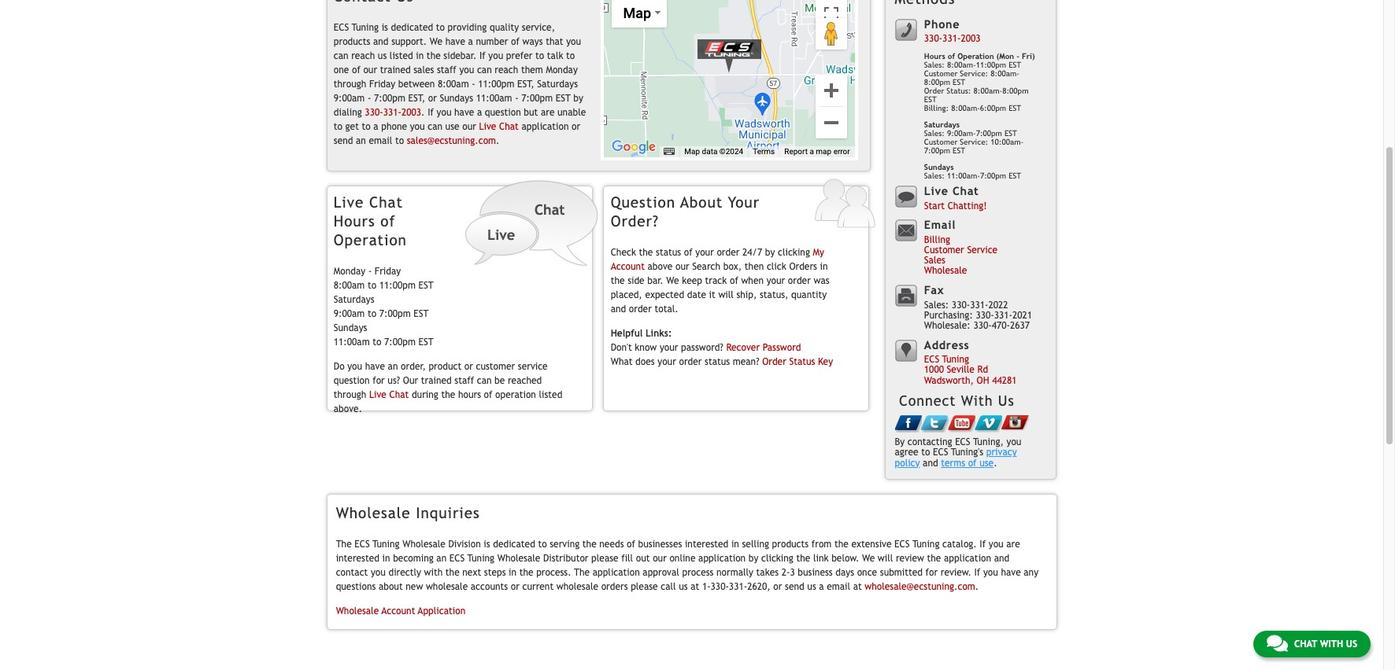 Task type: vqa. For each thing, say whether or not it's contained in the screenshot.
the "below."
yes



Task type: locate. For each thing, give the bounding box(es) containing it.
an down get
[[356, 135, 366, 146]]

talk
[[547, 50, 563, 61]]

password?
[[681, 343, 724, 354]]

1 horizontal spatial wholesale
[[557, 582, 599, 593]]

2 vertical spatial we
[[862, 553, 875, 564]]

friday inside the monday - friday 8:00am to 11:00pm est saturdays 9:00am to 7:00pm est sundays 11:00am to 7:00pm est
[[375, 266, 401, 277]]

hours
[[924, 52, 946, 61], [334, 212, 375, 230]]

saturdays down billing:
[[924, 121, 960, 129]]

wholesale up application on the left
[[426, 582, 468, 593]]

chat up chatting!
[[953, 184, 979, 198]]

map
[[816, 147, 832, 156]]

0 vertical spatial please
[[591, 553, 619, 564]]

call
[[661, 582, 676, 593]]

0 vertical spatial monday
[[546, 64, 578, 75]]

0 vertical spatial interested
[[685, 539, 729, 550]]

an inside do you have an order, product or customer service question for us? our trained staff can be reached through
[[388, 362, 398, 373]]

2 horizontal spatial sundays
[[924, 163, 954, 172]]

our up the sales@ecstuning.com .
[[462, 121, 476, 132]]

does
[[636, 357, 655, 368]]

you right that
[[566, 36, 581, 47]]

331-
[[943, 33, 961, 44], [383, 107, 402, 118], [970, 300, 989, 311], [994, 310, 1013, 321], [729, 582, 747, 593]]

order down orders
[[788, 276, 811, 287]]

total.
[[655, 304, 679, 315]]

11:00am up '. if you have a question but are unable to get to a phone you can use our'
[[476, 93, 512, 104]]

for
[[373, 376, 385, 387], [926, 568, 938, 579]]

our down businesses
[[653, 553, 667, 564]]

0 vertical spatial order
[[924, 87, 944, 95]]

0 vertical spatial listed
[[390, 50, 413, 61]]

8:00pm up 6:00pm on the right top of page
[[1003, 87, 1029, 95]]

sales
[[414, 64, 434, 75]]

order down password
[[762, 357, 787, 368]]

helpful
[[611, 329, 643, 340]]

placed,
[[611, 290, 642, 301]]

330- down 'normally'
[[711, 582, 729, 593]]

our
[[403, 376, 418, 387]]

review.
[[941, 568, 972, 579]]

1 horizontal spatial dedicated
[[493, 539, 535, 550]]

have right do
[[365, 362, 385, 373]]

live chat down us?
[[369, 390, 409, 401]]

if inside '. if you have a question but are unable to get to a phone you can use our'
[[428, 107, 434, 118]]

of inside hours of operation (mon - fri) sales: 8:00am-11:00pm est customer service: 8:00am- 8:00pm est order status: 8:00am-8:00pm est billing: 8:00am-6:00pm est saturdays sales: 9:00am-7:00pm est customer service: 10:00am- 7:00pm est sundays sales: 11:00am-7:00pm est
[[948, 52, 955, 61]]

status:
[[947, 87, 971, 95]]

the up above
[[639, 247, 653, 258]]

1 horizontal spatial interested
[[685, 539, 729, 550]]

0 vertical spatial staff
[[437, 64, 457, 75]]

our inside above our search box, then click orders in the side bar. we keep track of when your order was placed, expected date it will ship, status, quantity and order total.
[[676, 261, 690, 272]]

your
[[728, 194, 760, 211]]

the inside ecs tuning is dedicated to providing quality service, products and support. we have a number of ways that you can reach us listed in the sidebar. if you prefer to talk to one of our trained sales staff you can reach them monday through friday between 8:00am - 11:00pm est, saturdays 9:00am - 7:00pm est, or sundays 11:00am - 7:00pm est by dialing
[[427, 50, 441, 61]]

0 horizontal spatial 330-331-2003 link
[[365, 107, 421, 118]]

sales: down billing:
[[924, 129, 945, 138]]

0 vertical spatial operation
[[958, 52, 994, 61]]

1 vertical spatial service:
[[960, 138, 989, 147]]

friday inside ecs tuning is dedicated to providing quality service, products and support. we have a number of ways that you can reach us listed in the sidebar. if you prefer to talk to one of our trained sales staff you can reach them monday through friday between 8:00am - 11:00pm est, saturdays 9:00am - 7:00pm est, or sundays 11:00am - 7:00pm est by dialing
[[369, 79, 396, 90]]

interested up online
[[685, 539, 729, 550]]

or inside ecs tuning is dedicated to providing quality service, products and support. we have a number of ways that you can reach us listed in the sidebar. if you prefer to talk to one of our trained sales staff you can reach them monday through friday between 8:00am - 11:00pm est, saturdays 9:00am - 7:00pm est, or sundays 11:00am - 7:00pm est by dialing
[[428, 93, 437, 104]]

privacy
[[987, 448, 1017, 459]]

privacy policy
[[895, 448, 1017, 469]]

can inside '. if you have a question but are unable to get to a phone you can use our'
[[428, 121, 443, 132]]

current
[[522, 582, 554, 593]]

0 horizontal spatial live chat link
[[369, 390, 409, 401]]

question inside do you have an order, product or customer service question for us? our trained staff can be reached through
[[334, 376, 370, 387]]

1 horizontal spatial map
[[685, 147, 700, 156]]

0 vertical spatial 9:00am
[[334, 93, 365, 104]]

0 horizontal spatial is
[[382, 22, 388, 33]]

1 sales: from the top
[[924, 61, 945, 69]]

1 vertical spatial monday
[[334, 266, 366, 277]]

status,
[[760, 290, 789, 301]]

sundays up do
[[334, 323, 367, 334]]

11:00am inside the monday - friday 8:00am to 11:00pm est saturdays 9:00am to 7:00pm est sundays 11:00am to 7:00pm est
[[334, 337, 370, 348]]

them
[[521, 64, 543, 75]]

dedicated up steps
[[493, 539, 535, 550]]

live chat
[[479, 121, 519, 132], [369, 390, 409, 401]]

- down the "live chat hours of operation" at the top of page
[[368, 266, 372, 277]]

11:00am up do
[[334, 337, 370, 348]]

email inside application or send an email to
[[369, 135, 392, 146]]

0 horizontal spatial are
[[541, 107, 555, 118]]

330- down phone
[[924, 33, 943, 44]]

ship,
[[737, 290, 757, 301]]

tuning inside ecs tuning is dedicated to providing quality service, products and support. we have a number of ways that you can reach us listed in the sidebar. if you prefer to talk to one of our trained sales staff you can reach them monday through friday between 8:00am - 11:00pm est, saturdays 9:00am - 7:00pm est, or sundays 11:00am - 7:00pm est by dialing
[[352, 22, 379, 33]]

review
[[896, 553, 924, 564]]

orders
[[601, 582, 628, 593]]

hours inside hours of operation (mon - fri) sales: 8:00am-11:00pm est customer service: 8:00am- 8:00pm est order status: 8:00am-8:00pm est billing: 8:00am-6:00pm est saturdays sales: 9:00am-7:00pm est customer service: 10:00am- 7:00pm est sundays sales: 11:00am-7:00pm est
[[924, 52, 946, 61]]

application inside application or send an email to
[[522, 121, 569, 132]]

at inside the ecs tuning wholesale division is dedicated to serving the needs of businesses interested in selling products from the extensive ecs tuning catalog. if you are interested in becoming an ecs tuning wholesale distributor please fill out our online application by clicking the link below. we will review the application and contact you directly with the next steps in the process. the application approval process normally takes 2-3 business days once submitted for review. if you have any questions about new wholesale accounts or current wholesale orders please call us at
[[691, 582, 699, 593]]

330-331-2003 link down phone
[[924, 33, 981, 44]]

question inside '. if you have a question but are unable to get to a phone you can use our'
[[485, 107, 521, 118]]

0 horizontal spatial est,
[[408, 93, 425, 104]]

live
[[479, 121, 496, 132], [924, 184, 949, 198], [334, 194, 364, 211], [369, 390, 387, 401]]

the
[[336, 539, 352, 550], [574, 568, 590, 579]]

1 vertical spatial dedicated
[[493, 539, 535, 550]]

in up was
[[820, 261, 828, 272]]

trained inside ecs tuning is dedicated to providing quality service, products and support. we have a number of ways that you can reach us listed in the sidebar. if you prefer to talk to one of our trained sales staff you can reach them monday through friday between 8:00am - 11:00pm est, saturdays 9:00am - 7:00pm est, or sundays 11:00am - 7:00pm est by dialing
[[380, 64, 411, 75]]

0 vertical spatial the
[[336, 539, 352, 550]]

hours inside the "live chat hours of operation"
[[334, 212, 375, 230]]

330- up the phone in the left of the page
[[365, 107, 383, 118]]

or down unable
[[572, 121, 581, 132]]

2003 up status:
[[961, 33, 981, 44]]

1 vertical spatial we
[[666, 276, 679, 287]]

the up sales at the left top of the page
[[427, 50, 441, 61]]

0 horizontal spatial 8:00pm
[[924, 78, 951, 87]]

wholesale:
[[924, 320, 971, 331]]

3 customer from the top
[[924, 245, 964, 256]]

send
[[334, 135, 353, 146], [785, 582, 805, 593]]

staff down sidebar.
[[437, 64, 457, 75]]

ecs tuning image
[[690, 34, 769, 74]]

at down once
[[853, 582, 862, 593]]

sales: down phone 330-331-2003 at right
[[924, 61, 945, 69]]

4 sales: from the top
[[924, 300, 949, 311]]

0 vertical spatial send
[[334, 135, 353, 146]]

date
[[687, 290, 706, 301]]

1 horizontal spatial account
[[611, 261, 645, 272]]

3 sales: from the top
[[924, 172, 945, 181]]

2 horizontal spatial by
[[765, 247, 775, 258]]

. down between
[[421, 107, 425, 118]]

with down becoming
[[424, 568, 443, 579]]

interested up contact
[[336, 553, 380, 564]]

with right comments icon
[[1320, 639, 1344, 650]]

mean?
[[733, 357, 760, 368]]

1 vertical spatial saturdays
[[924, 121, 960, 129]]

0 vertical spatial map
[[623, 4, 651, 21]]

7:00pm
[[374, 93, 405, 104], [521, 93, 553, 104], [976, 129, 1002, 138], [924, 147, 951, 155], [980, 172, 1007, 181], [379, 308, 411, 319], [384, 337, 416, 348]]

application
[[418, 607, 466, 618]]

one
[[334, 64, 349, 75]]

1 horizontal spatial at
[[853, 582, 862, 593]]

sundays inside ecs tuning is dedicated to providing quality service, products and support. we have a number of ways that you can reach us listed in the sidebar. if you prefer to talk to one of our trained sales staff you can reach them monday through friday between 8:00am - 11:00pm est, saturdays 9:00am - 7:00pm est, or sundays 11:00am - 7:00pm est by dialing
[[440, 93, 473, 104]]

listed inside ecs tuning is dedicated to providing quality service, products and support. we have a number of ways that you can reach us listed in the sidebar. if you prefer to talk to one of our trained sales staff you can reach them monday through friday between 8:00am - 11:00pm est, saturdays 9:00am - 7:00pm est, or sundays 11:00am - 7:00pm est by dialing
[[390, 50, 413, 61]]

of
[[511, 36, 520, 47], [948, 52, 955, 61], [352, 64, 361, 75], [381, 212, 396, 230], [684, 247, 693, 258], [730, 276, 739, 287], [484, 390, 493, 401], [968, 458, 977, 469], [627, 539, 635, 550]]

1 vertical spatial are
[[1007, 539, 1020, 550]]

us inside 'chat with us' link
[[1346, 639, 1358, 650]]

and inside ecs tuning is dedicated to providing quality service, products and support. we have a number of ways that you can reach us listed in the sidebar. if you prefer to talk to one of our trained sales staff you can reach them monday through friday between 8:00am - 11:00pm est, saturdays 9:00am - 7:00pm est, or sundays 11:00am - 7:00pm est by dialing
[[373, 36, 389, 47]]

monday inside ecs tuning is dedicated to providing quality service, products and support. we have a number of ways that you can reach us listed in the sidebar. if you prefer to talk to one of our trained sales staff you can reach them monday through friday between 8:00am - 11:00pm est, saturdays 9:00am - 7:00pm est, or sundays 11:00am - 7:00pm est by dialing
[[546, 64, 578, 75]]

can up one
[[334, 50, 349, 61]]

est, down between
[[408, 93, 425, 104]]

please down approval
[[631, 582, 658, 593]]

1 vertical spatial friday
[[375, 266, 401, 277]]

2 horizontal spatial 11:00pm
[[976, 61, 1007, 69]]

1 horizontal spatial are
[[1007, 539, 1020, 550]]

2003 inside phone 330-331-2003
[[961, 33, 981, 44]]

or down between
[[428, 93, 437, 104]]

- down prefer
[[515, 93, 519, 104]]

have up sidebar.
[[445, 36, 465, 47]]

question left 'but'
[[485, 107, 521, 118]]

us inside the ecs tuning wholesale division is dedicated to serving the needs of businesses interested in selling products from the extensive ecs tuning catalog. if you are interested in becoming an ecs tuning wholesale distributor please fill out our online application by clicking the link below. we will review the application and contact you directly with the next steps in the process. the application approval process normally takes 2-3 business days once submitted for review. if you have any questions about new wholesale accounts or current wholesale orders please call us at
[[679, 582, 688, 593]]

1 horizontal spatial live chat
[[479, 121, 519, 132]]

map
[[623, 4, 651, 21], [685, 147, 700, 156]]

saturdays down talk at the top
[[537, 79, 578, 90]]

live chat bubbles image
[[463, 179, 600, 268]]

11:00pm down prefer
[[478, 79, 515, 90]]

are inside the ecs tuning wholesale division is dedicated to serving the needs of businesses interested in selling products from the extensive ecs tuning catalog. if you are interested in becoming an ecs tuning wholesale distributor please fill out our online application by clicking the link below. we will review the application and contact you directly with the next steps in the process. the application approval process normally takes 2-3 business days once submitted for review. if you have any questions about new wholesale accounts or current wholesale orders please call us at
[[1007, 539, 1020, 550]]

2 vertical spatial by
[[749, 553, 759, 564]]

email down the phone in the left of the page
[[369, 135, 392, 146]]

0 vertical spatial will
[[719, 290, 734, 301]]

1 vertical spatial question
[[334, 376, 370, 387]]

have left "any"
[[1001, 568, 1021, 579]]

8:00am down sidebar.
[[438, 79, 469, 90]]

11:00am-
[[947, 172, 980, 181]]

0 horizontal spatial email
[[369, 135, 392, 146]]

our right one
[[363, 64, 377, 75]]

an inside application or send an email to
[[356, 135, 366, 146]]

1 through from the top
[[334, 79, 366, 90]]

0 horizontal spatial 8:00am
[[334, 280, 365, 291]]

2 vertical spatial an
[[437, 553, 447, 564]]

interested
[[685, 539, 729, 550], [336, 553, 380, 564]]

0 horizontal spatial us
[[378, 50, 387, 61]]

us down business
[[807, 582, 816, 593]]

1 vertical spatial use
[[980, 458, 994, 469]]

saturdays
[[537, 79, 578, 90], [924, 121, 960, 129], [334, 294, 375, 305]]

2 9:00am from the top
[[334, 308, 365, 319]]

we for have
[[430, 36, 443, 47]]

terms of use link
[[941, 458, 994, 469]]

1 horizontal spatial for
[[926, 568, 938, 579]]

0 vertical spatial status
[[656, 247, 681, 258]]

0 horizontal spatial reach
[[351, 50, 375, 61]]

live inside live chat start chatting!
[[924, 184, 949, 198]]

est, down them at left top
[[517, 79, 534, 90]]

0 vertical spatial are
[[541, 107, 555, 118]]

0 vertical spatial dedicated
[[391, 22, 433, 33]]

service:
[[960, 69, 989, 78], [960, 138, 989, 147]]

for up wholesale@ecstuning.com in the bottom of the page
[[926, 568, 938, 579]]

1 wholesale from the left
[[426, 582, 468, 593]]

your down links:
[[660, 343, 678, 354]]

you right the phone in the left of the page
[[410, 121, 425, 132]]

staff inside ecs tuning is dedicated to providing quality service, products and support. we have a number of ways that you can reach us listed in the sidebar. if you prefer to talk to one of our trained sales staff you can reach them monday through friday between 8:00am - 11:00pm est, saturdays 9:00am - 7:00pm est, or sundays 11:00am - 7:00pm est by dialing
[[437, 64, 457, 75]]

330-331-2003
[[365, 107, 421, 118]]

us down 44281
[[998, 393, 1015, 410]]

2 vertical spatial customer
[[924, 245, 964, 256]]

we for keep
[[666, 276, 679, 287]]

0 vertical spatial through
[[334, 79, 366, 90]]

or inside application or send an email to
[[572, 121, 581, 132]]

application up 'normally'
[[699, 553, 746, 564]]

1 horizontal spatial status
[[705, 357, 730, 368]]

1 horizontal spatial an
[[388, 362, 398, 373]]

8:00am inside ecs tuning is dedicated to providing quality service, products and support. we have a number of ways that you can reach us listed in the sidebar. if you prefer to talk to one of our trained sales staff you can reach them monday through friday between 8:00am - 11:00pm est, saturdays 9:00am - 7:00pm est, or sundays 11:00am - 7:00pm est by dialing
[[438, 79, 469, 90]]

1 vertical spatial is
[[484, 539, 490, 550]]

0 horizontal spatial dedicated
[[391, 22, 433, 33]]

at
[[691, 582, 699, 593], [853, 582, 862, 593]]

0 horizontal spatial listed
[[390, 50, 413, 61]]

6:00pm
[[980, 104, 1007, 113]]

us
[[378, 50, 387, 61], [679, 582, 688, 593], [807, 582, 816, 593]]

ecs
[[334, 22, 349, 33], [924, 354, 940, 366], [955, 437, 971, 448], [933, 448, 948, 459], [355, 539, 370, 550], [895, 539, 910, 550], [450, 553, 465, 564]]

you down sidebar.
[[459, 64, 474, 75]]

live chat link up the sales@ecstuning.com .
[[479, 121, 519, 132]]

wholesale inquiries
[[336, 505, 480, 522]]

0 horizontal spatial send
[[334, 135, 353, 146]]

status up above
[[656, 247, 681, 258]]

1 vertical spatial the
[[574, 568, 590, 579]]

tuning inside address ecs tuning 1000 seville rd wadsworth, oh 44281
[[942, 354, 969, 366]]

use inside '. if you have a question but are unable to get to a phone you can use our'
[[445, 121, 460, 132]]

the inside during the hours of operation listed above.
[[441, 390, 455, 401]]

your
[[696, 247, 714, 258], [767, 276, 785, 287], [660, 343, 678, 354], [658, 357, 676, 368]]

1 horizontal spatial 11:00am
[[476, 93, 512, 104]]

0 vertical spatial with
[[424, 568, 443, 579]]

wholesale link
[[924, 266, 967, 277]]

normally
[[717, 568, 754, 579]]

a down business
[[819, 582, 824, 593]]

directly
[[389, 568, 421, 579]]

staff
[[437, 64, 457, 75], [455, 376, 474, 387]]

0 horizontal spatial by
[[574, 93, 583, 104]]

1 vertical spatial live chat
[[369, 390, 409, 401]]

sales
[[924, 255, 946, 266]]

map for map
[[623, 4, 651, 21]]

products inside ecs tuning is dedicated to providing quality service, products and support. we have a number of ways that you can reach us listed in the sidebar. if you prefer to talk to one of our trained sales staff you can reach them monday through friday between 8:00am - 11:00pm est, saturdays 9:00am - 7:00pm est, or sundays 11:00am - 7:00pm est by dialing
[[334, 36, 370, 47]]

trained down product
[[421, 376, 452, 387]]

process.
[[536, 568, 571, 579]]

will down 'extensive'
[[878, 553, 893, 564]]

330-
[[924, 33, 943, 44], [365, 107, 383, 118], [952, 300, 970, 311], [976, 310, 994, 321], [974, 320, 992, 331], [711, 582, 729, 593]]

order,
[[401, 362, 426, 373]]

question down do
[[334, 376, 370, 387]]

accounts
[[471, 582, 508, 593]]

us right comments icon
[[1346, 639, 1358, 650]]

contacting
[[908, 437, 953, 448]]

phone 330-331-2003
[[924, 17, 981, 44]]

for inside do you have an order, product or customer service question for us? our trained staff can be reached through
[[373, 376, 385, 387]]

0 horizontal spatial monday
[[334, 266, 366, 277]]

we up once
[[862, 553, 875, 564]]

status
[[789, 357, 815, 368]]

chat down the phone in the left of the page
[[369, 194, 403, 211]]

an for have
[[388, 362, 398, 373]]

if inside ecs tuning is dedicated to providing quality service, products and support. we have a number of ways that you can reach us listed in the sidebar. if you prefer to talk to one of our trained sales staff you can reach them monday through friday between 8:00am - 11:00pm est, saturdays 9:00am - 7:00pm est, or sundays 11:00am - 7:00pm est by dialing
[[480, 50, 486, 61]]

2 wholesale from the left
[[557, 582, 599, 593]]

11:00pm inside hours of operation (mon - fri) sales: 8:00am-11:00pm est customer service: 8:00am- 8:00pm est order status: 8:00am-8:00pm est billing: 8:00am-6:00pm est saturdays sales: 9:00am-7:00pm est customer service: 10:00am- 7:00pm est sundays sales: 11:00am-7:00pm est
[[976, 61, 1007, 69]]

map inside dropdown button
[[623, 4, 651, 21]]

friday
[[369, 79, 396, 90], [375, 266, 401, 277]]

11:00am inside ecs tuning is dedicated to providing quality service, products and support. we have a number of ways that you can reach us listed in the sidebar. if you prefer to talk to one of our trained sales staff you can reach them monday through friday between 8:00am - 11:00pm est, saturdays 9:00am - 7:00pm est, or sundays 11:00am - 7:00pm est by dialing
[[476, 93, 512, 104]]

the up 'below.'
[[835, 539, 849, 550]]

you
[[566, 36, 581, 47], [488, 50, 503, 61], [459, 64, 474, 75], [437, 107, 452, 118], [410, 121, 425, 132], [347, 362, 362, 373], [1007, 437, 1022, 448], [989, 539, 1004, 550], [371, 568, 386, 579], [983, 568, 998, 579]]

1 vertical spatial hours
[[334, 212, 375, 230]]

staff inside do you have an order, product or customer service question for us? our trained staff can be reached through
[[455, 376, 474, 387]]

0 vertical spatial 11:00am
[[476, 93, 512, 104]]

0 vertical spatial us
[[998, 393, 1015, 410]]

1 horizontal spatial monday
[[546, 64, 578, 75]]

1 horizontal spatial reach
[[495, 64, 518, 75]]

1 9:00am from the top
[[334, 93, 365, 104]]

0 vertical spatial 330-331-2003 link
[[924, 33, 981, 44]]

2 horizontal spatial us
[[807, 582, 816, 593]]

©2024
[[720, 147, 744, 156]]

of inside above our search box, then click orders in the side bar. we keep track of when your order was placed, expected date it will ship, status, quantity and order total.
[[730, 276, 739, 287]]

0 vertical spatial trained
[[380, 64, 411, 75]]

have inside ecs tuning is dedicated to providing quality service, products and support. we have a number of ways that you can reach us listed in the sidebar. if you prefer to talk to one of our trained sales staff you can reach them monday through friday between 8:00am - 11:00pm est, saturdays 9:00am - 7:00pm est, or sundays 11:00am - 7:00pm est by dialing
[[445, 36, 465, 47]]

application down 'but'
[[522, 121, 569, 132]]

est,
[[517, 79, 534, 90], [408, 93, 425, 104]]

0 horizontal spatial at
[[691, 582, 699, 593]]

0 horizontal spatial an
[[356, 135, 366, 146]]

saturdays up do
[[334, 294, 375, 305]]

box,
[[723, 261, 742, 272]]

1 vertical spatial 8:00am
[[334, 280, 365, 291]]

sales: down fax
[[924, 300, 949, 311]]

a left map
[[810, 147, 814, 156]]

1 at from the left
[[691, 582, 699, 593]]

us right call
[[679, 582, 688, 593]]

application down catalog.
[[944, 553, 991, 564]]

a up application or send an email to
[[477, 107, 482, 118]]

monday inside the monday - friday 8:00am to 11:00pm est saturdays 9:00am to 7:00pm est sundays 11:00am to 7:00pm est
[[334, 266, 366, 277]]

- up 330-331-2003
[[368, 93, 371, 104]]

google image
[[608, 137, 660, 157]]

or inside do you have an order, product or customer service question for us? our trained staff can be reached through
[[464, 362, 473, 373]]

live chat up the sales@ecstuning.com .
[[479, 121, 519, 132]]

0 horizontal spatial sundays
[[334, 323, 367, 334]]

11:00am
[[476, 93, 512, 104], [334, 337, 370, 348]]

0 horizontal spatial us
[[998, 393, 1015, 410]]

0 vertical spatial 8:00am
[[438, 79, 469, 90]]

order inside the helpful links: don't know your password? recover password what does your order status mean? order status key
[[762, 357, 787, 368]]

1 vertical spatial map
[[685, 147, 700, 156]]

1 horizontal spatial listed
[[539, 390, 563, 401]]

in right steps
[[509, 568, 517, 579]]

an right becoming
[[437, 553, 447, 564]]

live chat for live chat link to the bottom
[[369, 390, 409, 401]]

with inside the ecs tuning wholesale division is dedicated to serving the needs of businesses interested in selling products from the extensive ecs tuning catalog. if you are interested in becoming an ecs tuning wholesale distributor please fill out our online application by clicking the link below. we will review the application and contact you directly with the next steps in the process. the application approval process normally takes 2-3 business days once submitted for review. if you have any questions about new wholesale accounts or current wholesale orders please call us at
[[424, 568, 443, 579]]

reached
[[508, 376, 542, 387]]

1 horizontal spatial order
[[924, 87, 944, 95]]

then
[[745, 261, 764, 272]]

service
[[518, 362, 548, 373]]

through down one
[[334, 79, 366, 90]]

customer service link
[[924, 245, 998, 256]]

0 vertical spatial saturdays
[[537, 79, 578, 90]]

est inside ecs tuning is dedicated to providing quality service, products and support. we have a number of ways that you can reach us listed in the sidebar. if you prefer to talk to one of our trained sales staff you can reach them monday through friday between 8:00am - 11:00pm est, saturdays 9:00am - 7:00pm est, or sundays 11:00am - 7:00pm est by dialing
[[556, 93, 571, 104]]

we right support.
[[430, 36, 443, 47]]

. down '. if you have a question but are unable to get to a phone you can use our'
[[496, 135, 500, 146]]

saturdays inside hours of operation (mon - fri) sales: 8:00am-11:00pm est customer service: 8:00am- 8:00pm est order status: 8:00am-8:00pm est billing: 8:00am-6:00pm est saturdays sales: 9:00am-7:00pm est customer service: 10:00am- 7:00pm est sundays sales: 11:00am-7:00pm est
[[924, 121, 960, 129]]

operation inside hours of operation (mon - fri) sales: 8:00am-11:00pm est customer service: 8:00am- 8:00pm est order status: 8:00am-8:00pm est billing: 8:00am-6:00pm est saturdays sales: 9:00am-7:00pm est customer service: 10:00am- 7:00pm est sundays sales: 11:00am-7:00pm est
[[958, 52, 994, 61]]

don't
[[611, 343, 632, 354]]

1 horizontal spatial we
[[666, 276, 679, 287]]

our inside '. if you have a question but are unable to get to a phone you can use our'
[[462, 121, 476, 132]]

trained inside do you have an order, product or customer service question for us? our trained staff can be reached through
[[421, 376, 452, 387]]

customer
[[924, 69, 958, 78], [924, 138, 958, 147], [924, 245, 964, 256]]

1 horizontal spatial us
[[1346, 639, 1358, 650]]

wholesale
[[426, 582, 468, 593], [557, 582, 599, 593]]

billing:
[[924, 104, 949, 113]]

your down click
[[767, 276, 785, 287]]

customer
[[476, 362, 515, 373]]

operation left the (mon
[[958, 52, 994, 61]]

tuning's
[[951, 448, 984, 459]]

rd
[[978, 365, 988, 376]]

next
[[462, 568, 481, 579]]

question about your order?
[[611, 194, 760, 230]]

24/7
[[743, 247, 762, 258]]

are right catalog.
[[1007, 539, 1020, 550]]

or right product
[[464, 362, 473, 373]]

1 horizontal spatial will
[[878, 553, 893, 564]]

ways
[[523, 36, 543, 47]]

purchasing:
[[924, 310, 973, 321]]

an inside the ecs tuning wholesale division is dedicated to serving the needs of businesses interested in selling products from the extensive ecs tuning catalog. if you are interested in becoming an ecs tuning wholesale distributor please fill out our online application by clicking the link below. we will review the application and contact you directly with the next steps in the process. the application approval process normally takes 2-3 business days once submitted for review. if you have any questions about new wholesale accounts or current wholesale orders please call us at
[[437, 553, 447, 564]]

from
[[812, 539, 832, 550]]

comments image
[[1267, 635, 1288, 654]]

if down number at the left top of the page
[[480, 50, 486, 61]]

1 horizontal spatial trained
[[421, 376, 452, 387]]

1 vertical spatial live chat link
[[369, 390, 409, 401]]

0 horizontal spatial map
[[623, 4, 651, 21]]

0 vertical spatial question
[[485, 107, 521, 118]]

order down password?
[[679, 357, 702, 368]]

or inside the ecs tuning wholesale division is dedicated to serving the needs of businesses interested in selling products from the extensive ecs tuning catalog. if you are interested in becoming an ecs tuning wholesale distributor please fill out our online application by clicking the link below. we will review the application and contact you directly with the next steps in the process. the application approval process normally takes 2-3 business days once submitted for review. if you have any questions about new wholesale accounts or current wholesale orders please call us at
[[511, 582, 520, 593]]

agree
[[895, 448, 919, 459]]

sundays up '. if you have a question but are unable to get to a phone you can use our'
[[440, 93, 473, 104]]

for left us?
[[373, 376, 385, 387]]

2 through from the top
[[334, 390, 366, 401]]

link
[[813, 553, 829, 564]]

password
[[763, 343, 801, 354]]

331- inside phone 330-331-2003
[[943, 33, 961, 44]]

account inside my account
[[611, 261, 645, 272]]

0 horizontal spatial with
[[424, 568, 443, 579]]

we inside ecs tuning is dedicated to providing quality service, products and support. we have a number of ways that you can reach us listed in the sidebar. if you prefer to talk to one of our trained sales staff you can reach them monday through friday between 8:00am - 11:00pm est, saturdays 9:00am - 7:00pm est, or sundays 11:00am - 7:00pm est by dialing
[[430, 36, 443, 47]]

0 vertical spatial live chat
[[479, 121, 519, 132]]

in inside ecs tuning is dedicated to providing quality service, products and support. we have a number of ways that you can reach us listed in the sidebar. if you prefer to talk to one of our trained sales staff you can reach them monday through friday between 8:00am - 11:00pm est, saturdays 9:00am - 7:00pm est, or sundays 11:00am - 7:00pm est by dialing
[[416, 50, 424, 61]]

trained
[[380, 64, 411, 75], [421, 376, 452, 387]]

check the status of your order 24/7 by clicking
[[611, 247, 813, 258]]



Task type: describe. For each thing, give the bounding box(es) containing it.
status inside the helpful links: don't know your password? recover password what does your order status mean? order status key
[[705, 357, 730, 368]]

ecs inside ecs tuning is dedicated to providing quality service, products and support. we have a number of ways that you can reach us listed in the sidebar. if you prefer to talk to one of our trained sales staff you can reach them monday through friday between 8:00am - 11:00pm est, saturdays 9:00am - 7:00pm est, or sundays 11:00am - 7:00pm est by dialing
[[334, 22, 349, 33]]

(mon
[[997, 52, 1014, 61]]

our inside the ecs tuning wholesale division is dedicated to serving the needs of businesses interested in selling products from the extensive ecs tuning catalog. if you are interested in becoming an ecs tuning wholesale distributor please fill out our online application by clicking the link below. we will review the application and contact you directly with the next steps in the process. the application approval process normally takes 2-3 business days once submitted for review. if you have any questions about new wholesale accounts or current wholesale orders please call us at
[[653, 553, 667, 564]]

connect with us
[[899, 393, 1015, 410]]

a inside ecs tuning is dedicated to providing quality service, products and support. we have a number of ways that you can reach us listed in the sidebar. if you prefer to talk to one of our trained sales staff you can reach them monday through friday between 8:00am - 11:00pm est, saturdays 9:00am - 7:00pm est, or sundays 11:00am - 7:00pm est by dialing
[[468, 36, 473, 47]]

by inside the ecs tuning wholesale division is dedicated to serving the needs of businesses interested in selling products from the extensive ecs tuning catalog. if you are interested in becoming an ecs tuning wholesale distributor please fill out our online application by clicking the link below. we will review the application and contact you directly with the next steps in the process. the application approval process normally takes 2-3 business days once submitted for review. if you have any questions about new wholesale accounts or current wholesale orders please call us at
[[749, 553, 759, 564]]

above
[[648, 261, 673, 272]]

customer inside email billing customer service sales wholesale
[[924, 245, 964, 256]]

9:00am inside ecs tuning is dedicated to providing quality service, products and support. we have a number of ways that you can reach us listed in the sidebar. if you prefer to talk to one of our trained sales staff you can reach them monday through friday between 8:00am - 11:00pm est, saturdays 9:00am - 7:00pm est, or sundays 11:00am - 7:00pm est by dialing
[[334, 93, 365, 104]]

fax sales: 330-331-2022 purchasing: 330-331-2021 wholesale: 330-470-2637
[[924, 284, 1033, 331]]

of inside the "live chat hours of operation"
[[381, 212, 396, 230]]

quantity
[[792, 290, 827, 301]]

the left link
[[797, 553, 811, 564]]

the inside above our search box, then click orders in the side bar. we keep track of when your order was placed, expected date it will ship, status, quantity and order total.
[[611, 276, 625, 287]]

above our search box, then click orders in the side bar. we keep track of when your order was placed, expected date it will ship, status, quantity and order total.
[[611, 261, 830, 315]]

through inside do you have an order, product or customer service question for us? our trained staff can be reached through
[[334, 390, 366, 401]]

new
[[406, 582, 423, 593]]

know
[[635, 343, 657, 354]]

what
[[611, 357, 633, 368]]

bar.
[[648, 276, 664, 287]]

470-
[[992, 320, 1010, 331]]

chat down us?
[[389, 390, 409, 401]]

map data ©2024
[[685, 147, 744, 156]]

address ecs tuning 1000 seville rd wadsworth, oh 44281
[[924, 338, 1017, 386]]

recover
[[726, 343, 760, 354]]

process
[[682, 568, 714, 579]]

in up directly in the left of the page
[[382, 553, 390, 564]]

inquiries
[[416, 505, 480, 522]]

1 service: from the top
[[960, 69, 989, 78]]

can down number at the left top of the page
[[477, 64, 492, 75]]

phone
[[924, 17, 960, 30]]

that
[[546, 36, 563, 47]]

your up search
[[696, 247, 714, 258]]

oh
[[977, 375, 989, 386]]

a left the phone in the left of the page
[[374, 121, 379, 132]]

order down placed,
[[629, 304, 652, 315]]

listed inside during the hours of operation listed above.
[[539, 390, 563, 401]]

sales: inside fax sales: 330-331-2022 purchasing: 330-331-2021 wholesale: 330-470-2637
[[924, 300, 949, 311]]

330- right purchasing:
[[976, 310, 994, 321]]

we inside the ecs tuning wholesale division is dedicated to serving the needs of businesses interested in selling products from the extensive ecs tuning catalog. if you are interested in becoming an ecs tuning wholesale distributor please fill out our online application by clicking the link below. we will review the application and contact you directly with the next steps in the process. the application approval process normally takes 2-3 business days once submitted for review. if you have any questions about new wholesale accounts or current wholesale orders please call us at
[[862, 553, 875, 564]]

by inside ecs tuning is dedicated to providing quality service, products and support. we have a number of ways that you can reach us listed in the sidebar. if you prefer to talk to one of our trained sales staff you can reach them monday through friday between 8:00am - 11:00pm est, saturdays 9:00am - 7:00pm est, or sundays 11:00am - 7:00pm est by dialing
[[574, 93, 583, 104]]

distributor
[[543, 553, 589, 564]]

11:00pm inside ecs tuning is dedicated to providing quality service, products and support. we have a number of ways that you can reach us listed in the sidebar. if you prefer to talk to one of our trained sales staff you can reach them monday through friday between 8:00am - 11:00pm est, saturdays 9:00am - 7:00pm est, or sundays 11:00am - 7:00pm est by dialing
[[478, 79, 515, 90]]

below.
[[832, 553, 859, 564]]

to inside the ecs tuning wholesale division is dedicated to serving the needs of businesses interested in selling products from the extensive ecs tuning catalog. if you are interested in becoming an ecs tuning wholesale distributor please fill out our online application by clicking the link below. we will review the application and contact you directly with the next steps in the process. the application approval process normally takes 2-3 business days once submitted for review. if you have any questions about new wholesale accounts or current wholesale orders please call us at
[[538, 539, 547, 550]]

in left selling
[[731, 539, 739, 550]]

ecs inside address ecs tuning 1000 seville rd wadsworth, oh 44281
[[924, 354, 940, 366]]

have inside the ecs tuning wholesale division is dedicated to serving the needs of businesses interested in selling products from the extensive ecs tuning catalog. if you are interested in becoming an ecs tuning wholesale distributor please fill out our online application by clicking the link below. we will review the application and contact you directly with the next steps in the process. the application approval process normally takes 2-3 business days once submitted for review. if you have any questions about new wholesale accounts or current wholesale orders please call us at
[[1001, 568, 1021, 579]]

sales@ecstuning.com link
[[407, 135, 496, 146]]

1 horizontal spatial 330-331-2003 link
[[924, 33, 981, 44]]

by contacting ecs tuning, you agree to ecs tuning's
[[895, 437, 1022, 459]]

you right catalog.
[[989, 539, 1004, 550]]

operation
[[495, 390, 536, 401]]

8:00am- up 6:00pm on the right top of page
[[974, 87, 1003, 95]]

1 horizontal spatial use
[[980, 458, 994, 469]]

side
[[628, 276, 645, 287]]

about
[[681, 194, 723, 211]]

links:
[[646, 329, 672, 340]]

are inside '. if you have a question but are unable to get to a phone you can use our'
[[541, 107, 555, 118]]

contact
[[336, 568, 368, 579]]

start chatting! link
[[924, 201, 987, 212]]

2021
[[1013, 310, 1033, 321]]

was
[[814, 276, 830, 287]]

9:00am-
[[947, 129, 976, 138]]

wholesale inside email billing customer service sales wholesale
[[924, 266, 967, 277]]

send inside application or send an email to
[[334, 135, 353, 146]]

wholesale@ecstuning.com
[[865, 582, 976, 593]]

you up application or send an email to
[[437, 107, 452, 118]]

you up "about"
[[371, 568, 386, 579]]

us for connect with us
[[998, 393, 1015, 410]]

0 vertical spatial est,
[[517, 79, 534, 90]]

in inside above our search box, then click orders in the side bar. we keep track of when your order was placed, expected date it will ship, status, quantity and order total.
[[820, 261, 828, 272]]

will inside above our search box, then click orders in the side bar. we keep track of when your order was placed, expected date it will ship, status, quantity and order total.
[[719, 290, 734, 301]]

0 vertical spatial reach
[[351, 50, 375, 61]]

report
[[785, 147, 808, 156]]

sundays inside hours of operation (mon - fri) sales: 8:00am-11:00pm est customer service: 8:00am- 8:00pm est order status: 8:00am-8:00pm est billing: 8:00am-6:00pm est saturdays sales: 9:00am-7:00pm est customer service: 10:00am- 7:00pm est sundays sales: 11:00am-7:00pm est
[[924, 163, 954, 172]]

chat with us link
[[1254, 632, 1371, 658]]

us inside ecs tuning is dedicated to providing quality service, products and support. we have a number of ways that you can reach us listed in the sidebar. if you prefer to talk to one of our trained sales staff you can reach them monday through friday between 8:00am - 11:00pm est, saturdays 9:00am - 7:00pm est, or sundays 11:00am - 7:00pm est by dialing
[[378, 50, 387, 61]]

can inside do you have an order, product or customer service question for us? our trained staff can be reached through
[[477, 376, 492, 387]]

tuning,
[[973, 437, 1004, 448]]

1 horizontal spatial the
[[574, 568, 590, 579]]

1 vertical spatial 330-331-2003 link
[[365, 107, 421, 118]]

8:00am- down status:
[[951, 104, 980, 113]]

sundays inside the monday - friday 8:00am to 11:00pm est saturdays 9:00am to 7:00pm est sundays 11:00am to 7:00pm est
[[334, 323, 367, 334]]

connect
[[899, 393, 956, 410]]

order up box,
[[717, 247, 740, 258]]

0 horizontal spatial the
[[336, 539, 352, 550]]

to inside application or send an email to
[[395, 135, 404, 146]]

will inside the ecs tuning wholesale division is dedicated to serving the needs of businesses interested in selling products from the extensive ecs tuning catalog. if you are interested in becoming an ecs tuning wholesale distributor please fill out our online application by clicking the link below. we will review the application and contact you directly with the next steps in the process. the application approval process normally takes 2-3 business days once submitted for review. if you have any questions about new wholesale accounts or current wholesale orders please call us at
[[878, 553, 893, 564]]

application up orders
[[593, 568, 640, 579]]

if right catalog.
[[980, 539, 986, 550]]

1 horizontal spatial please
[[631, 582, 658, 593]]

clicking inside the ecs tuning wholesale division is dedicated to serving the needs of businesses interested in selling products from the extensive ecs tuning catalog. if you are interested in becoming an ecs tuning wholesale distributor please fill out our online application by clicking the link below. we will review the application and contact you directly with the next steps in the process. the application approval process normally takes 2-3 business days once submitted for review. if you have any questions about new wholesale accounts or current wholesale orders please call us at
[[761, 553, 794, 564]]

report a map error
[[785, 147, 850, 156]]

you inside by contacting ecs tuning, you agree to ecs tuning's
[[1007, 437, 1022, 448]]

1 vertical spatial by
[[765, 247, 775, 258]]

approval
[[643, 568, 679, 579]]

1000
[[924, 365, 944, 376]]

your inside above our search box, then click orders in the side bar. we keep track of when your order was placed, expected date it will ship, status, quantity and order total.
[[767, 276, 785, 287]]

sidebar.
[[444, 50, 477, 61]]

quality
[[490, 22, 519, 33]]

through inside ecs tuning is dedicated to providing quality service, products and support. we have a number of ways that you can reach us listed in the sidebar. if you prefer to talk to one of our trained sales staff you can reach them monday through friday between 8:00am - 11:00pm est, saturdays 9:00am - 7:00pm est, or sundays 11:00am - 7:00pm est by dialing
[[334, 79, 366, 90]]

business
[[798, 568, 833, 579]]

serving
[[550, 539, 580, 550]]

. if you have a question but are unable to get to a phone you can use our
[[334, 107, 586, 132]]

chat inside the "live chat hours of operation"
[[369, 194, 403, 211]]

chatting!
[[948, 201, 987, 212]]

during
[[412, 390, 438, 401]]

330- up wholesale: on the top right of the page
[[952, 300, 970, 311]]

have inside do you have an order, product or customer service question for us? our trained staff can be reached through
[[365, 362, 385, 373]]

1 horizontal spatial live chat link
[[479, 121, 519, 132]]

service,
[[522, 22, 555, 33]]

account for my account
[[611, 261, 645, 272]]

the up "current"
[[520, 568, 534, 579]]

sales@ecstuning.com .
[[407, 135, 500, 146]]

- down sidebar.
[[472, 79, 475, 90]]

order inside the helpful links: don't know your password? recover password what does your order status mean? order status key
[[679, 357, 702, 368]]

1 vertical spatial email
[[827, 582, 851, 593]]

2 customer from the top
[[924, 138, 958, 147]]

your right does
[[658, 357, 676, 368]]

8:00am inside the monday - friday 8:00am to 11:00pm est saturdays 9:00am to 7:00pm est sundays 11:00am to 7:00pm est
[[334, 280, 365, 291]]

live up the sales@ecstuning.com .
[[479, 121, 496, 132]]

dedicated inside ecs tuning is dedicated to providing quality service, products and support. we have a number of ways that you can reach us listed in the sidebar. if you prefer to talk to one of our trained sales staff you can reach them monday through friday between 8:00am - 11:00pm est, saturdays 9:00am - 7:00pm est, or sundays 11:00am - 7:00pm est by dialing
[[391, 22, 433, 33]]

account for wholesale account application
[[381, 607, 415, 618]]

an for send
[[356, 135, 366, 146]]

1 horizontal spatial with
[[1320, 639, 1344, 650]]

live inside the "live chat hours of operation"
[[334, 194, 364, 211]]

. inside '. if you have a question but are unable to get to a phone you can use our'
[[421, 107, 425, 118]]

recover password link
[[726, 343, 801, 354]]

of inside the ecs tuning wholesale division is dedicated to serving the needs of businesses interested in selling products from the extensive ecs tuning catalog. if you are interested in becoming an ecs tuning wholesale distributor please fill out our online application by clicking the link below. we will review the application and contact you directly with the next steps in the process. the application approval process normally takes 2-3 business days once submitted for review. if you have any questions about new wholesale accounts or current wholesale orders please call us at
[[627, 539, 635, 550]]

1 vertical spatial send
[[785, 582, 805, 593]]

and inside the ecs tuning wholesale division is dedicated to serving the needs of businesses interested in selling products from the extensive ecs tuning catalog. if you are interested in becoming an ecs tuning wholesale distributor please fill out our online application by clicking the link below. we will review the application and contact you directly with the next steps in the process. the application approval process normally takes 2-3 business days once submitted for review. if you have any questions about new wholesale accounts or current wholesale orders please call us at
[[994, 553, 1010, 564]]

live chat for the rightmost live chat link
[[479, 121, 519, 132]]

order?
[[611, 212, 659, 230]]

hours of operation (mon - fri) sales: 8:00am-11:00pm est customer service: 8:00am- 8:00pm est order status: 8:00am-8:00pm est billing: 8:00am-6:00pm est saturdays sales: 9:00am-7:00pm est customer service: 10:00am- 7:00pm est sundays sales: 11:00am-7:00pm est
[[924, 52, 1035, 181]]

the left needs
[[583, 539, 597, 550]]

phone
[[381, 121, 407, 132]]

for inside the ecs tuning wholesale division is dedicated to serving the needs of businesses interested in selling products from the extensive ecs tuning catalog. if you are interested in becoming an ecs tuning wholesale distributor please fill out our online application by clicking the link below. we will review the application and contact you directly with the next steps in the process. the application approval process normally takes 2-3 business days once submitted for review. if you have any questions about new wholesale accounts or current wholesale orders please call us at
[[926, 568, 938, 579]]

2 at from the left
[[853, 582, 862, 593]]

2 sales: from the top
[[924, 129, 945, 138]]

fill
[[621, 553, 633, 564]]

1-330-331-2620, link
[[702, 582, 771, 593]]

if right review.
[[974, 568, 981, 579]]

1 customer from the top
[[924, 69, 958, 78]]

unable
[[558, 107, 586, 118]]

you right review.
[[983, 568, 998, 579]]

11:00pm inside the monday - friday 8:00am to 11:00pm est saturdays 9:00am to 7:00pm est sundays 11:00am to 7:00pm est
[[379, 280, 416, 291]]

wholesale account application
[[336, 607, 466, 618]]

live chat hours of operation
[[334, 194, 407, 249]]

0 vertical spatial clicking
[[778, 247, 810, 258]]

- inside the monday - friday 8:00am to 11:00pm est saturdays 9:00am to 7:00pm est sundays 11:00am to 7:00pm est
[[368, 266, 372, 277]]

be
[[495, 376, 505, 387]]

dedicated inside the ecs tuning wholesale division is dedicated to serving the needs of businesses interested in selling products from the extensive ecs tuning catalog. if you are interested in becoming an ecs tuning wholesale distributor please fill out our online application by clicking the link below. we will review the application and contact you directly with the next steps in the process. the application approval process normally takes 2-3 business days once submitted for review. if you have any questions about new wholesale accounts or current wholesale orders please call us at
[[493, 539, 535, 550]]

us for chat with us
[[1346, 639, 1358, 650]]

get
[[345, 121, 359, 132]]

application or send an email to
[[334, 121, 581, 146]]

number
[[476, 36, 508, 47]]

email billing customer service sales wholesale
[[924, 218, 998, 277]]

keep
[[682, 276, 702, 287]]

key
[[818, 357, 833, 368]]

our inside ecs tuning is dedicated to providing quality service, products and support. we have a number of ways that you can reach us listed in the sidebar. if you prefer to talk to one of our trained sales staff you can reach them monday through friday between 8:00am - 11:00pm est, saturdays 9:00am - 7:00pm est, or sundays 11:00am - 7:00pm est by dialing
[[363, 64, 377, 75]]

out
[[636, 553, 650, 564]]

1 vertical spatial reach
[[495, 64, 518, 75]]

1-330-331-2620, or send us a email at wholesale@ecstuning.com .
[[702, 582, 979, 593]]

330- down 2022
[[974, 320, 992, 331]]

report a map error link
[[785, 147, 850, 156]]

saturdays inside the monday - friday 8:00am to 11:00pm est saturdays 9:00am to 7:00pm est sundays 11:00am to 7:00pm est
[[334, 294, 375, 305]]

- inside hours of operation (mon - fri) sales: 8:00am-11:00pm est customer service: 8:00am- 8:00pm est order status: 8:00am-8:00pm est billing: 8:00am-6:00pm est saturdays sales: 9:00am-7:00pm est customer service: 10:00am- 7:00pm est sundays sales: 11:00am-7:00pm est
[[1017, 52, 1020, 61]]

1 vertical spatial interested
[[336, 553, 380, 564]]

1 vertical spatial operation
[[334, 231, 407, 249]]

my account image
[[815, 179, 877, 230]]

map region
[[604, 0, 855, 157]]

by
[[895, 437, 905, 448]]

and inside above our search box, then click orders in the side bar. we keep track of when your order was placed, expected date it will ship, status, quantity and order total.
[[611, 304, 626, 315]]

. down catalog.
[[976, 582, 979, 593]]

monday - friday 8:00am to 11:00pm est saturdays 9:00am to 7:00pm est sundays 11:00am to 7:00pm est
[[334, 266, 434, 348]]

map for map data ©2024
[[685, 147, 700, 156]]

8:00am- down the (mon
[[991, 69, 1020, 78]]

is inside ecs tuning is dedicated to providing quality service, products and support. we have a number of ways that you can reach us listed in the sidebar. if you prefer to talk to one of our trained sales staff you can reach them monday through friday between 8:00am - 11:00pm est, saturdays 9:00am - 7:00pm est, or sundays 11:00am - 7:00pm est by dialing
[[382, 22, 388, 33]]

1 vertical spatial 2003
[[402, 107, 421, 118]]

1-
[[702, 582, 711, 593]]

0 horizontal spatial status
[[656, 247, 681, 258]]

during the hours of operation listed above.
[[334, 390, 563, 415]]

8:00am- up status:
[[947, 61, 976, 69]]

3
[[790, 568, 795, 579]]

the left next
[[446, 568, 460, 579]]

check
[[611, 247, 636, 258]]

keyboard shortcuts image
[[664, 148, 675, 155]]

chat inside live chat start chatting!
[[953, 184, 979, 198]]

330- inside phone 330-331-2003
[[924, 33, 943, 44]]

map button
[[612, 0, 667, 27]]

have inside '. if you have a question but are unable to get to a phone you can use our'
[[454, 107, 474, 118]]

products inside the ecs tuning wholesale division is dedicated to serving the needs of businesses interested in selling products from the extensive ecs tuning catalog. if you are interested in becoming an ecs tuning wholesale distributor please fill out our online application by clicking the link below. we will review the application and contact you directly with the next steps in the process. the application approval process normally takes 2-3 business days once submitted for review. if you have any questions about new wholesale accounts or current wholesale orders please call us at
[[772, 539, 809, 550]]

chat up the sales@ecstuning.com .
[[499, 121, 519, 132]]

chat inside 'chat with us' link
[[1295, 639, 1318, 650]]

the right review
[[927, 553, 941, 564]]

ecs tuning is dedicated to providing quality service, products and support. we have a number of ways that you can reach us listed in the sidebar. if you prefer to talk to one of our trained sales staff you can reach them monday through friday between 8:00am - 11:00pm est, saturdays 9:00am - 7:00pm est, or sundays 11:00am - 7:00pm est by dialing
[[334, 22, 583, 118]]

2 service: from the top
[[960, 138, 989, 147]]

is inside the ecs tuning wholesale division is dedicated to serving the needs of businesses interested in selling products from the extensive ecs tuning catalog. if you are interested in becoming an ecs tuning wholesale distributor please fill out our online application by clicking the link below. we will review the application and contact you directly with the next steps in the process. the application approval process normally takes 2-3 business days once submitted for review. if you have any questions about new wholesale accounts or current wholesale orders please call us at
[[484, 539, 490, 550]]

. down tuning,
[[994, 458, 997, 469]]

terms link
[[753, 147, 775, 156]]

live left during
[[369, 390, 387, 401]]

or down 2-
[[774, 582, 782, 593]]

order inside hours of operation (mon - fri) sales: 8:00am-11:00pm est customer service: 8:00am- 8:00pm est order status: 8:00am-8:00pm est billing: 8:00am-6:00pm est saturdays sales: 9:00am-7:00pm est customer service: 10:00am- 7:00pm est sundays sales: 11:00am-7:00pm est
[[924, 87, 944, 95]]

9:00am inside the monday - friday 8:00am to 11:00pm est saturdays 9:00am to 7:00pm est sundays 11:00am to 7:00pm est
[[334, 308, 365, 319]]

billing link
[[924, 235, 951, 246]]

you down number at the left top of the page
[[488, 50, 503, 61]]

it
[[709, 290, 716, 301]]

1 horizontal spatial 8:00pm
[[1003, 87, 1029, 95]]

to inside by contacting ecs tuning, you agree to ecs tuning's
[[922, 448, 930, 459]]

catalog.
[[943, 539, 977, 550]]

2620,
[[747, 582, 771, 593]]

of inside during the hours of operation listed above.
[[484, 390, 493, 401]]



